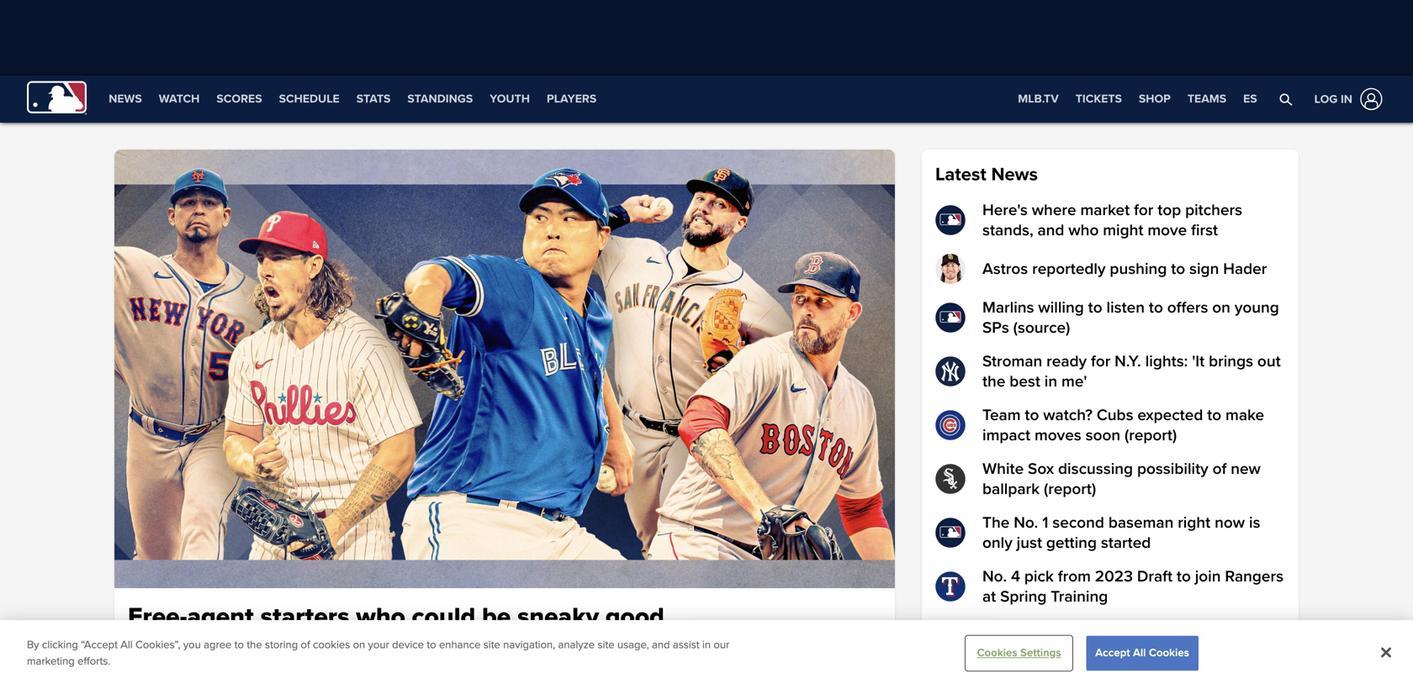 Task type: locate. For each thing, give the bounding box(es) containing it.
1 horizontal spatial sps
[[983, 318, 1009, 338]]

mlb image left the
[[936, 518, 966, 549]]

all inside button
[[1133, 647, 1146, 661]]

tickets link
[[1067, 76, 1131, 123]]

0 vertical spatial be
[[482, 602, 511, 633]]

miggy
[[1224, 621, 1268, 641]]

news left watch
[[109, 92, 142, 106]]

hidden
[[544, 641, 593, 660]]

on left your
[[353, 639, 365, 652]]

analyze
[[558, 639, 595, 652]]

1 vertical spatial sps
[[309, 641, 336, 660]]

2 vertical spatial mlb image
[[936, 518, 966, 549]]

on right still
[[368, 641, 386, 660]]

from
[[1058, 567, 1091, 587]]

search image
[[1280, 93, 1293, 106]]

all down 'prospect'
[[1133, 647, 1146, 661]]

(report) down expected
[[1125, 426, 1177, 445]]

0 vertical spatial (report)
[[1125, 426, 1177, 445]]

0 vertical spatial news
[[109, 92, 142, 106]]

0 horizontal spatial for
[[1091, 352, 1111, 371]]

1 horizontal spatial cookies
[[1149, 647, 1190, 661]]

0 horizontal spatial in
[[702, 639, 711, 652]]

3 mlb image from the top
[[936, 518, 966, 549]]

schedule link
[[271, 76, 348, 123]]

1 vertical spatial (report)
[[1044, 480, 1096, 499]]

free-agent starters who could be sneaky good image
[[114, 150, 895, 589]]

0 horizontal spatial cookies
[[977, 647, 1018, 661]]

standings
[[408, 92, 473, 106]]

agree
[[204, 639, 232, 652]]

1 mlb image from the top
[[936, 205, 966, 236]]

no. left 1
[[1014, 514, 1038, 533]]

0 vertical spatial mlb image
[[936, 205, 966, 236]]

could left also
[[640, 641, 679, 660]]

no. up at
[[983, 567, 1007, 587]]

marketing
[[27, 655, 75, 669]]

(report) down discussing
[[1044, 480, 1096, 499]]

1 horizontal spatial on
[[368, 641, 386, 660]]

1 cookies from the left
[[977, 647, 1018, 661]]

and inside here's where market for top pitchers stands, and who might move first
[[1038, 221, 1065, 240]]

and left assist
[[652, 639, 670, 652]]

0 horizontal spatial all
[[121, 639, 133, 652]]

0 vertical spatial of
[[1213, 460, 1227, 479]]

mlb.tv
[[1018, 92, 1059, 106]]

scores
[[217, 92, 262, 106]]

clicking
[[42, 639, 78, 652]]

the down stroman
[[983, 372, 1006, 392]]

possibility
[[1137, 460, 1209, 479]]

1 vertical spatial be
[[716, 641, 734, 660]]

mlb image inside marlins willing to listen to offers on young sps (source) 'link'
[[936, 303, 966, 333]]

site left these
[[484, 639, 500, 652]]

free-agent starters who could be sneaky good link
[[128, 602, 882, 634]]

(source)
[[1014, 318, 1070, 338]]

(report) inside 'team to watch? cubs expected to make impact moves soon (report)'
[[1125, 426, 1177, 445]]

new
[[1231, 460, 1261, 479]]

tickets
[[1076, 92, 1122, 106]]

scores link
[[208, 76, 271, 123]]

all inside by clicking "accept all cookies", you agree to the storing of cookies on your device to enhance site navigation, analyze site usage, and assist in our marketing efforts.
[[121, 639, 133, 652]]

0 horizontal spatial sps
[[309, 641, 336, 660]]

mlb image
[[936, 205, 966, 236], [936, 303, 966, 333], [936, 518, 966, 549]]

cookies down $5
[[977, 647, 1018, 661]]

1 horizontal spatial of
[[1213, 460, 1227, 479]]

the left the storing
[[247, 639, 262, 652]]

astros reportedly pushing to sign hader
[[983, 260, 1267, 279]]

cubs
[[1097, 406, 1134, 425]]

braves image
[[936, 626, 966, 656]]

and inside by clicking "accept all cookies", you agree to the storing of cookies on your device to enhance site navigation, analyze site usage, and assist in our marketing efforts.
[[652, 639, 670, 652]]

also
[[683, 641, 712, 660]]

white sox discussing possibility of new ballpark (report) link
[[936, 459, 1286, 500]]

who up your
[[356, 602, 405, 633]]

0 vertical spatial no.
[[1014, 514, 1038, 533]]

and
[[1038, 221, 1065, 240], [652, 639, 670, 652]]

willing
[[1039, 298, 1084, 318]]

0 horizontal spatial news
[[109, 92, 142, 106]]

move
[[1148, 221, 1187, 240]]

0 horizontal spatial no.
[[983, 567, 1007, 587]]

cookies
[[313, 639, 350, 652]]

0 horizontal spatial who
[[356, 602, 405, 633]]

es
[[1244, 92, 1258, 106]]

1 horizontal spatial all
[[1133, 647, 1146, 661]]

in inside stroman ready for n.y. lights: 'it brings out the best in me'
[[1045, 372, 1058, 392]]

site left usage,
[[598, 639, 615, 652]]

of right the storing
[[301, 639, 310, 652]]

stats
[[356, 92, 391, 106]]

0 horizontal spatial on
[[353, 639, 365, 652]]

out
[[1258, 352, 1281, 371]]

white
[[983, 460, 1024, 479]]

rangers image
[[936, 572, 966, 602]]

1 vertical spatial who
[[356, 602, 405, 633]]

0 vertical spatial sps
[[983, 318, 1009, 338]]

news
[[109, 92, 142, 106], [991, 164, 1038, 186]]

1 horizontal spatial for
[[1134, 201, 1154, 220]]

ballpark
[[983, 480, 1040, 499]]

good
[[606, 602, 664, 633]]

0 vertical spatial and
[[1038, 221, 1065, 240]]

1 horizontal spatial could
[[640, 641, 679, 660]]

news up here's
[[991, 164, 1038, 186]]

no.
[[1014, 514, 1038, 533], [983, 567, 1007, 587]]

stroman
[[983, 352, 1043, 371]]

in right log on the right
[[1341, 92, 1353, 106]]

top navigation element
[[0, 76, 1413, 123]]

no. 4 pick from 2023 draft to join rangers at spring training link
[[936, 567, 1286, 607]]

2 site from the left
[[598, 639, 615, 652]]

draft
[[1137, 567, 1173, 587]]

everyone
[[128, 641, 194, 660]]

be right also
[[716, 641, 734, 660]]

mlb image inside the no. 1 second baseman right now is only just getting started link
[[936, 518, 966, 549]]

getting
[[1047, 534, 1097, 553]]

impact
[[983, 426, 1031, 445]]

cookies
[[977, 647, 1018, 661], [1149, 647, 1190, 661]]

1 horizontal spatial who
[[1069, 221, 1099, 240]]

mlb image inside here's where market for top pitchers stands, and who might move first link
[[936, 205, 966, 236]]

1 vertical spatial and
[[652, 639, 670, 652]]

efforts.
[[77, 655, 110, 669]]

cubs image
[[936, 411, 966, 441]]

in left "our"
[[702, 639, 711, 652]]

1 horizontal spatial site
[[598, 639, 615, 652]]

n.y.
[[1115, 352, 1142, 371]]

yankees image
[[936, 357, 966, 387]]

all right "accept
[[121, 639, 133, 652]]

1 horizontal spatial (report)
[[1125, 426, 1177, 445]]

0 vertical spatial in
[[1341, 92, 1353, 106]]

0 horizontal spatial could
[[412, 602, 476, 633]]

major league baseball image
[[27, 81, 87, 115]]

team to watch? cubs expected to make impact moves soon (report) link
[[936, 406, 1286, 446]]

cookies inside 'cookies settings' button
[[977, 647, 1018, 661]]

at
[[983, 588, 996, 607]]

hader
[[1223, 260, 1267, 279]]

to left the sign
[[1171, 260, 1186, 279]]

and down where
[[1038, 221, 1065, 240]]

of inside white sox discussing possibility of new ballpark (report)
[[1213, 460, 1227, 479]]

white sox discussing possibility of new ballpark (report)
[[983, 460, 1261, 499]]

free-
[[128, 602, 187, 633]]

sps left still
[[309, 641, 336, 660]]

1 vertical spatial for
[[1091, 352, 1111, 371]]

1 site from the left
[[484, 639, 500, 652]]

the
[[983, 514, 1010, 533]]

here's where market for top pitchers stands, and who might move first link
[[936, 200, 1286, 241]]

for left n.y.
[[1091, 352, 1111, 371]]

of left new
[[1213, 460, 1227, 479]]

agent
[[187, 602, 254, 633]]

join
[[1195, 567, 1221, 587]]

the
[[983, 372, 1006, 392], [247, 639, 262, 652], [248, 641, 271, 660], [390, 641, 413, 660]]

mlb image down j. hader icon
[[936, 303, 966, 333]]

stands,
[[983, 221, 1034, 240]]

1 vertical spatial of
[[301, 639, 310, 652]]

be up but
[[482, 602, 511, 633]]

could up enhance
[[412, 602, 476, 633]]

who down market
[[1069, 221, 1099, 240]]

standings link
[[399, 76, 481, 123]]

mlb image down "latest"
[[936, 205, 966, 236]]

news inside secondary navigation element
[[109, 92, 142, 106]]

draws
[[1177, 621, 1220, 641]]

1 vertical spatial mlb image
[[936, 303, 966, 333]]

on right offers
[[1213, 298, 1231, 318]]

2 horizontal spatial in
[[1341, 92, 1353, 106]]

2 horizontal spatial on
[[1213, 298, 1231, 318]]

storing
[[265, 639, 298, 652]]

in inside 'popup button'
[[1341, 92, 1353, 106]]

extremely
[[738, 641, 807, 660]]

0 horizontal spatial site
[[484, 639, 500, 652]]

in left me'
[[1045, 372, 1058, 392]]

site
[[484, 639, 500, 652], [598, 639, 615, 652]]

0 horizontal spatial (report)
[[1044, 480, 1096, 499]]

0 horizontal spatial of
[[301, 639, 310, 652]]

sps down marlins in the top right of the page
[[983, 318, 1009, 338]]

j. hader image
[[936, 254, 966, 284]]

1 horizontal spatial no.
[[1014, 514, 1038, 533]]

to left join
[[1177, 567, 1191, 587]]

second
[[1053, 514, 1105, 533]]

players
[[547, 92, 597, 106]]

gems
[[597, 641, 636, 660]]

0 vertical spatial for
[[1134, 201, 1154, 220]]

accept
[[1096, 647, 1130, 661]]

our
[[714, 639, 730, 652]]

1 vertical spatial in
[[1045, 372, 1058, 392]]

to
[[1171, 260, 1186, 279], [1088, 298, 1103, 318], [1149, 298, 1163, 318], [1025, 406, 1039, 425], [1208, 406, 1222, 425], [1177, 567, 1191, 587], [235, 639, 244, 652], [427, 639, 436, 652]]

0 horizontal spatial and
[[652, 639, 670, 652]]

(report)
[[1125, 426, 1177, 445], [1044, 480, 1096, 499]]

2 cookies from the left
[[1149, 647, 1190, 661]]

2 mlb image from the top
[[936, 303, 966, 333]]

0 vertical spatial who
[[1069, 221, 1099, 240]]

1 horizontal spatial in
[[1045, 372, 1058, 392]]

million
[[1006, 621, 1053, 641]]

2 vertical spatial in
[[702, 639, 711, 652]]

no. inside no. 4 pick from 2023 draft to join rangers at spring training
[[983, 567, 1007, 587]]

elite
[[275, 641, 305, 660]]

first
[[1191, 221, 1218, 240]]

braves
[[1057, 621, 1106, 641]]

'it
[[1192, 352, 1205, 371]]

1 vertical spatial news
[[991, 164, 1038, 186]]

moves
[[1035, 426, 1082, 445]]

cookies down 'prospect'
[[1149, 647, 1190, 661]]

1 horizontal spatial and
[[1038, 221, 1065, 240]]

1 vertical spatial no.
[[983, 567, 1007, 587]]

now
[[1215, 514, 1245, 533]]

reportedly
[[1032, 260, 1106, 279]]

for left top
[[1134, 201, 1154, 220]]

1 horizontal spatial news
[[991, 164, 1038, 186]]



Task type: describe. For each thing, give the bounding box(es) containing it.
is
[[1249, 514, 1261, 533]]

es link
[[1235, 76, 1266, 123]]

sps inside marlins willing to listen to offers on young sps (source)
[[983, 318, 1009, 338]]

cookies",
[[135, 639, 180, 652]]

accept all cookies button
[[1086, 637, 1199, 672]]

by clicking "accept all cookies", you agree to the storing of cookies on your device to enhance site navigation, analyze site usage, and assist in our marketing efforts.
[[27, 639, 730, 669]]

cookies inside accept all cookies button
[[1149, 647, 1190, 661]]

might
[[1103, 221, 1144, 240]]

in inside by clicking "accept all cookies", you agree to the storing of cookies on your device to enhance site navigation, analyze site usage, and assist in our marketing efforts.
[[702, 639, 711, 652]]

brings
[[1209, 352, 1254, 371]]

who inside here's where market for top pitchers stands, and who might move first
[[1069, 221, 1099, 240]]

of inside by clicking "accept all cookies", you agree to the storing of cookies on your device to enhance site navigation, analyze site usage, and assist in our marketing efforts.
[[301, 639, 310, 652]]

to left make
[[1208, 406, 1222, 425]]

2023
[[1095, 567, 1133, 587]]

device
[[392, 639, 424, 652]]

listen
[[1107, 298, 1145, 318]]

marlins willing to listen to offers on young sps (source) link
[[936, 298, 1286, 338]]

free-agent starters who could be sneaky good everyone knows the elite sps still on the market, but these hidden gems could also be extremely valuable.
[[128, 602, 875, 660]]

"accept
[[81, 639, 118, 652]]

sneaky
[[517, 602, 599, 633]]

latest
[[936, 164, 987, 186]]

schedule
[[279, 92, 340, 106]]

cookies settings
[[977, 647, 1061, 661]]

white sox image
[[936, 464, 966, 495]]

1 vertical spatial could
[[640, 641, 679, 660]]

your
[[368, 639, 389, 652]]

teams
[[1188, 92, 1227, 106]]

(report) inside white sox discussing possibility of new ballpark (report)
[[1044, 480, 1096, 499]]

only
[[983, 534, 1013, 553]]

the right your
[[390, 641, 413, 660]]

settings
[[1021, 647, 1061, 661]]

stats link
[[348, 76, 399, 123]]

lights:
[[1146, 352, 1188, 371]]

to left listen
[[1088, 298, 1103, 318]]

mlb.tv link
[[1010, 76, 1067, 123]]

shop link
[[1131, 76, 1179, 123]]

log in
[[1315, 92, 1353, 106]]

watch?
[[1043, 406, 1093, 425]]

cookies settings button
[[967, 637, 1072, 671]]

0 vertical spatial could
[[412, 602, 476, 633]]

marlins
[[983, 298, 1034, 318]]

0 horizontal spatial be
[[482, 602, 511, 633]]

for inside stroman ready for n.y. lights: 'it brings out the best in me'
[[1091, 352, 1111, 371]]

no. 4 pick from 2023 draft to join rangers at spring training
[[983, 567, 1284, 607]]

the inside stroman ready for n.y. lights: 'it brings out the best in me'
[[983, 372, 1006, 392]]

sox
[[1028, 460, 1054, 479]]

sps inside free-agent starters who could be sneaky good everyone knows the elite sps still on the market, but these hidden gems could also be extremely valuable.
[[309, 641, 336, 660]]

sign
[[1190, 260, 1219, 279]]

make
[[1226, 406, 1265, 425]]

starters
[[260, 602, 350, 633]]

here's where market for top pitchers stands, and who might move first
[[983, 201, 1243, 240]]

the no. 1 second baseman right now is only just getting started link
[[936, 513, 1286, 554]]

young
[[1235, 298, 1280, 318]]

tertiary navigation element
[[1010, 76, 1266, 123]]

training
[[1051, 588, 1108, 607]]

to inside astros reportedly pushing to sign hader link
[[1171, 260, 1186, 279]]

no. inside the no. 1 second baseman right now is only just getting started
[[1014, 514, 1038, 533]]

by
[[27, 639, 39, 652]]

assist
[[673, 639, 700, 652]]

still
[[340, 641, 364, 660]]

you
[[183, 639, 201, 652]]

players link
[[538, 76, 605, 123]]

where
[[1032, 201, 1077, 220]]

comp
[[983, 642, 1022, 661]]

for inside here's where market for top pitchers stands, and who might move first
[[1134, 201, 1154, 220]]

mlb image for marlins
[[936, 303, 966, 333]]

the no. 1 second baseman right now is only just getting started
[[983, 514, 1261, 553]]

to right device
[[427, 639, 436, 652]]

on inside marlins willing to listen to offers on young sps (source)
[[1213, 298, 1231, 318]]

to right team
[[1025, 406, 1039, 425]]

shop
[[1139, 92, 1171, 106]]

the inside by clicking "accept all cookies", you agree to the storing of cookies on your device to enhance site navigation, analyze site usage, and assist in our marketing efforts.
[[247, 639, 262, 652]]

secondary navigation element
[[100, 76, 605, 123]]

to inside no. 4 pick from 2023 draft to join rangers at spring training
[[1177, 567, 1191, 587]]

usage,
[[617, 639, 649, 652]]

mlb image for here's
[[936, 205, 966, 236]]

pushing
[[1110, 260, 1167, 279]]

youth
[[490, 92, 530, 106]]

on inside free-agent starters who could be sneaky good everyone knows the elite sps still on the market, but these hidden gems could also be extremely valuable.
[[368, 641, 386, 660]]

soon
[[1086, 426, 1121, 445]]

news link
[[100, 76, 150, 123]]

the left the elite
[[248, 641, 271, 660]]

pick
[[1025, 567, 1054, 587]]

accept all cookies
[[1096, 647, 1190, 661]]

who inside free-agent starters who could be sneaky good everyone knows the elite sps still on the market, but these hidden gems could also be extremely valuable.
[[356, 602, 405, 633]]

stroman ready for n.y. lights: 'it brings out the best in me'
[[983, 352, 1281, 392]]

marlins willing to listen to offers on young sps (source)
[[983, 298, 1280, 338]]

knows
[[198, 641, 244, 660]]

to right listen
[[1149, 298, 1163, 318]]

to right agree
[[235, 639, 244, 652]]

on inside by clicking "accept all cookies", you agree to the storing of cookies on your device to enhance site navigation, analyze site usage, and assist in our marketing efforts.
[[353, 639, 365, 652]]

top
[[1158, 201, 1181, 220]]

4
[[1011, 567, 1021, 587]]

expected
[[1138, 406, 1203, 425]]

team to watch? cubs expected to make impact moves soon (report)
[[983, 406, 1265, 445]]

enhance
[[439, 639, 481, 652]]

$5 million braves prospect draws miggy comp link
[[936, 621, 1286, 661]]

right
[[1178, 514, 1211, 533]]

market,
[[417, 641, 469, 660]]

teams link
[[1179, 76, 1235, 123]]

offers
[[1168, 298, 1209, 318]]

mlb image for the
[[936, 518, 966, 549]]

spring
[[1000, 588, 1047, 607]]

privacy alert dialog
[[0, 621, 1413, 690]]

navigation,
[[503, 639, 555, 652]]

1 horizontal spatial be
[[716, 641, 734, 660]]



Task type: vqa. For each thing, say whether or not it's contained in the screenshot.
'Secondary Navigation' element
yes



